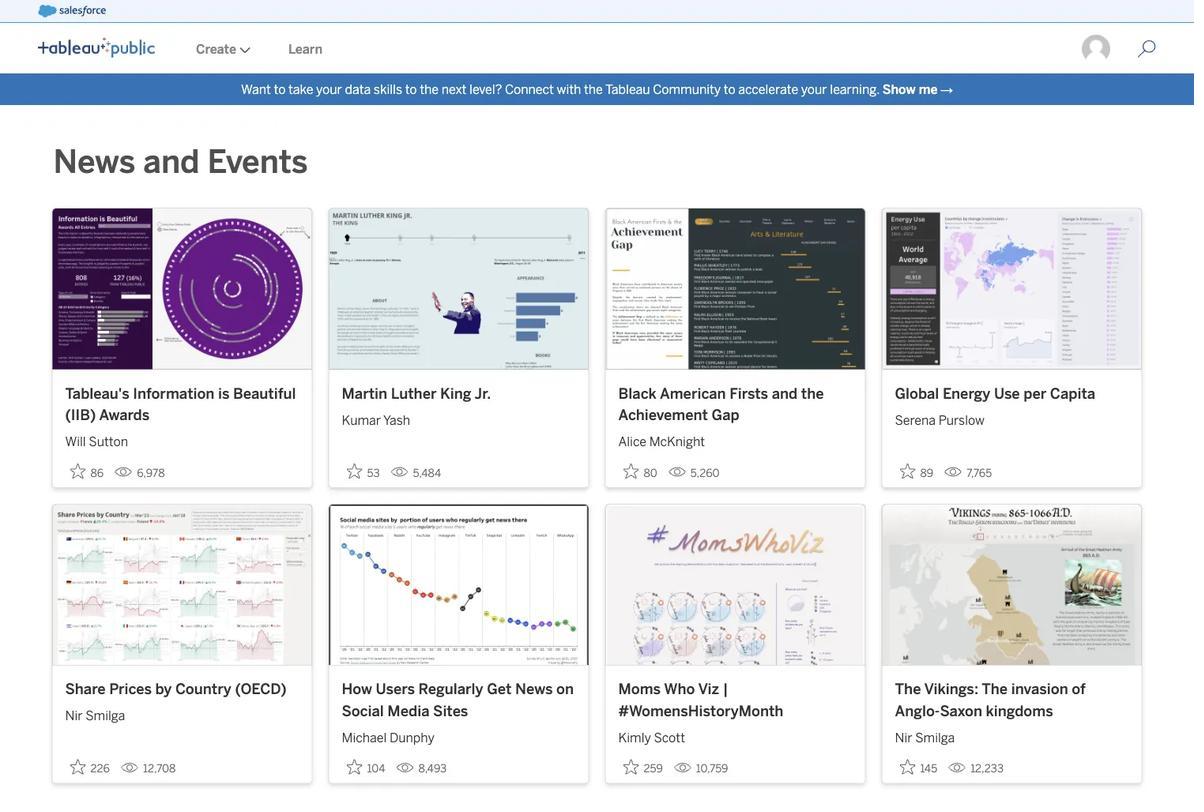 Task type: vqa. For each thing, say whether or not it's contained in the screenshot.


Task type: describe. For each thing, give the bounding box(es) containing it.
12,708 views element
[[115, 756, 182, 782]]

anglo-
[[895, 703, 940, 720]]

kimly scott link
[[618, 722, 852, 748]]

12,233 views element
[[942, 756, 1010, 782]]

0 horizontal spatial and
[[143, 143, 200, 181]]

86
[[90, 467, 104, 480]]

3 to from the left
[[724, 82, 735, 97]]

dunphy
[[390, 731, 435, 746]]

purslow
[[939, 413, 985, 428]]

learn link
[[269, 24, 341, 73]]

6,978
[[137, 467, 165, 480]]

prices
[[109, 681, 152, 698]]

workbook thumbnail image for regularly
[[329, 505, 588, 666]]

capita
[[1050, 385, 1095, 402]]

viz
[[698, 681, 719, 698]]

how
[[342, 681, 372, 698]]

10,759 views element
[[668, 756, 734, 782]]

mcknight
[[649, 434, 705, 449]]

tableau's information is beautiful (iib) awards
[[65, 385, 296, 424]]

beautiful
[[233, 385, 296, 402]]

jr.
[[475, 385, 491, 402]]

kumar
[[342, 413, 381, 428]]

0 vertical spatial news
[[53, 143, 135, 181]]

country
[[175, 681, 231, 698]]

1 to from the left
[[274, 82, 286, 97]]

next
[[442, 82, 467, 97]]

news inside how users regularly get news on social media sites
[[515, 681, 553, 698]]

2 your from the left
[[801, 82, 827, 97]]

users
[[376, 681, 415, 698]]

add favorite button for how users regularly get news on social media sites
[[342, 755, 390, 781]]

firsts
[[730, 385, 768, 402]]

sutton
[[89, 434, 128, 449]]

connect
[[505, 82, 554, 97]]

martin luther king jr. link
[[342, 383, 576, 404]]

1 the from the left
[[895, 681, 921, 698]]

share
[[65, 681, 106, 698]]

6,978 views element
[[108, 460, 171, 486]]

7,765
[[967, 467, 992, 480]]

share prices by country (oecd) link
[[65, 679, 299, 701]]

add favorite button for martin luther king jr.
[[342, 459, 385, 484]]

Add Favorite button
[[65, 755, 115, 781]]

show
[[882, 82, 916, 97]]

259
[[644, 763, 663, 776]]

awards
[[99, 406, 150, 424]]

53
[[367, 467, 380, 480]]

scott
[[654, 731, 685, 746]]

workbook thumbnail image for king
[[329, 209, 588, 369]]

workbook thumbnail image for use
[[882, 209, 1142, 369]]

will
[[65, 434, 86, 449]]

12,708
[[143, 763, 176, 776]]

want
[[241, 82, 271, 97]]

serena
[[895, 413, 936, 428]]

black american firsts and the achievement gap
[[618, 385, 824, 424]]

alice
[[618, 434, 646, 449]]

on
[[556, 681, 574, 698]]

global energy use per capita
[[895, 385, 1095, 402]]

#womenshistorymonth
[[618, 703, 783, 720]]

social
[[342, 703, 384, 720]]

Add Favorite button
[[895, 459, 938, 484]]

→
[[940, 82, 953, 97]]

with
[[557, 82, 581, 97]]

(oecd)
[[235, 681, 287, 698]]

moms
[[618, 681, 661, 698]]

show me link
[[882, 82, 938, 97]]

5,260
[[691, 467, 720, 480]]

workbook thumbnail image for by
[[53, 505, 312, 666]]

kingdoms
[[986, 703, 1053, 720]]

michael dunphy
[[342, 731, 435, 746]]

martin
[[342, 385, 387, 402]]

american
[[660, 385, 726, 402]]

and inside black american firsts and the achievement gap
[[772, 385, 798, 402]]

2 the from the left
[[982, 681, 1008, 698]]

‫nir smilga‬‎ for the
[[895, 731, 955, 746]]

gap
[[712, 406, 739, 424]]

per
[[1024, 385, 1047, 402]]

me
[[919, 82, 938, 97]]

0 horizontal spatial the
[[420, 82, 439, 97]]

news and events
[[53, 143, 308, 181]]

workbook thumbnail image for the
[[882, 505, 1142, 666]]

will sutton link
[[65, 426, 299, 451]]

alice mcknight link
[[618, 426, 852, 451]]

events
[[207, 143, 308, 181]]

smilga‬‎ for vikings:
[[915, 731, 955, 746]]

1 your from the left
[[316, 82, 342, 97]]

media
[[388, 703, 430, 720]]

michael
[[342, 731, 387, 746]]



Task type: locate. For each thing, give the bounding box(es) containing it.
kimly scott
[[618, 731, 685, 746]]

145
[[920, 763, 937, 776]]

achievement
[[618, 406, 708, 424]]

moms who viz | #womenshistorymonth link
[[618, 679, 852, 722]]

kumar yash link
[[342, 404, 576, 430]]

add favorite button containing 259
[[618, 755, 668, 781]]

the inside black american firsts and the achievement gap
[[801, 385, 824, 402]]

5,484
[[413, 467, 441, 480]]

yash
[[383, 413, 410, 428]]

tableau
[[605, 82, 650, 97]]

Add Favorite button
[[65, 459, 108, 484], [342, 459, 385, 484], [342, 755, 390, 781], [618, 755, 668, 781], [895, 755, 942, 781]]

michael dunphy link
[[342, 722, 576, 748]]

serena purslow link
[[895, 404, 1129, 430]]

7,765 views element
[[938, 460, 998, 486]]

‫nir smilga‬‎ link
[[65, 701, 299, 726], [895, 722, 1129, 748]]

add favorite button containing 53
[[342, 459, 385, 484]]

workbook thumbnail image
[[53, 209, 312, 369], [329, 209, 588, 369], [606, 209, 865, 369], [882, 209, 1142, 369], [53, 505, 312, 666], [329, 505, 588, 666], [606, 505, 865, 666], [882, 505, 1142, 666]]

want to take your data skills to the next level? connect with the tableau community to accelerate your learning. show me →
[[241, 82, 953, 97]]

‫nir smilga‬‎ link for country
[[65, 701, 299, 726]]

0 horizontal spatial to
[[274, 82, 286, 97]]

89
[[920, 467, 933, 480]]

2 horizontal spatial to
[[724, 82, 735, 97]]

data
[[345, 82, 371, 97]]

0 vertical spatial ‫nir
[[65, 709, 83, 724]]

‫nir smilga‬‎ link down the kingdoms
[[895, 722, 1129, 748]]

1 vertical spatial smilga‬‎
[[915, 731, 955, 746]]

add favorite button containing 104
[[342, 755, 390, 781]]

add favorite button down anglo-
[[895, 755, 942, 781]]

0 horizontal spatial your
[[316, 82, 342, 97]]

logo image
[[38, 37, 155, 58]]

to
[[274, 82, 286, 97], [405, 82, 417, 97], [724, 82, 735, 97]]

black american firsts and the achievement gap link
[[618, 383, 852, 426]]

learning.
[[830, 82, 880, 97]]

226
[[90, 763, 110, 776]]

add favorite button for the vikings: the invasion of anglo-saxon kingdoms
[[895, 755, 942, 781]]

‫nir smilga‬‎ link down share prices by country (oecd)
[[65, 701, 299, 726]]

8,493
[[418, 763, 447, 776]]

of
[[1072, 681, 1086, 698]]

0 horizontal spatial the
[[895, 681, 921, 698]]

tableau's information is beautiful (iib) awards link
[[65, 383, 299, 426]]

the right firsts at the right of the page
[[801, 385, 824, 402]]

energy
[[943, 385, 990, 402]]

add favorite button containing 145
[[895, 755, 942, 781]]

is
[[218, 385, 230, 402]]

1 horizontal spatial smilga‬‎
[[915, 731, 955, 746]]

0 horizontal spatial ‫nir smilga‬‎
[[65, 709, 125, 724]]

‫nir smilga‬‎ for share
[[65, 709, 125, 724]]

the right with
[[584, 82, 603, 97]]

use
[[994, 385, 1020, 402]]

serena purslow
[[895, 413, 985, 428]]

12,233
[[971, 763, 1004, 776]]

to left take
[[274, 82, 286, 97]]

|
[[723, 681, 728, 698]]

the up the kingdoms
[[982, 681, 1008, 698]]

luther
[[391, 385, 437, 402]]

the vikings: the invasion of anglo-saxon kingdoms link
[[895, 679, 1129, 722]]

news
[[53, 143, 135, 181], [515, 681, 553, 698]]

tara.schultz image
[[1080, 33, 1112, 65]]

workbook thumbnail image for is
[[53, 209, 312, 369]]

1 horizontal spatial the
[[982, 681, 1008, 698]]

regularly
[[419, 681, 483, 698]]

black
[[618, 385, 657, 402]]

1 horizontal spatial and
[[772, 385, 798, 402]]

sites
[[433, 703, 468, 720]]

invasion
[[1011, 681, 1068, 698]]

workbook thumbnail image for viz
[[606, 505, 865, 666]]

moms who viz | #womenshistorymonth
[[618, 681, 783, 720]]

10,759
[[696, 763, 728, 776]]

by
[[155, 681, 172, 698]]

create
[[196, 41, 236, 57]]

how users regularly get news on social media sites
[[342, 681, 574, 720]]

smilga‬‎ up 145
[[915, 731, 955, 746]]

‫nir for share prices by country (oecd)
[[65, 709, 83, 724]]

‫nir smilga‬‎ down anglo-
[[895, 731, 955, 746]]

to right skills
[[405, 82, 417, 97]]

create button
[[177, 24, 269, 73]]

0 horizontal spatial news
[[53, 143, 135, 181]]

1 vertical spatial ‫nir
[[895, 731, 912, 746]]

skills
[[374, 82, 402, 97]]

add favorite button down will sutton
[[65, 459, 108, 484]]

1 horizontal spatial ‫nir smilga‬‎
[[895, 731, 955, 746]]

1 vertical spatial news
[[515, 681, 553, 698]]

add favorite button containing 86
[[65, 459, 108, 484]]

1 vertical spatial ‫nir smilga‬‎
[[895, 731, 955, 746]]

‫nir smilga‬‎ link for invasion
[[895, 722, 1129, 748]]

level?
[[469, 82, 502, 97]]

your right take
[[316, 82, 342, 97]]

martin luther king jr.
[[342, 385, 491, 402]]

‫nir down share
[[65, 709, 83, 724]]

0 vertical spatial smilga‬‎
[[85, 709, 125, 724]]

1 horizontal spatial ‫nir
[[895, 731, 912, 746]]

the left next
[[420, 82, 439, 97]]

how users regularly get news on social media sites link
[[342, 679, 576, 722]]

saxon
[[940, 703, 982, 720]]

to left accelerate
[[724, 82, 735, 97]]

alice mcknight
[[618, 434, 705, 449]]

and
[[143, 143, 200, 181], [772, 385, 798, 402]]

‫nir for the vikings: the invasion of anglo-saxon kingdoms
[[895, 731, 912, 746]]

add favorite button down 'kumar'
[[342, 459, 385, 484]]

2 to from the left
[[405, 82, 417, 97]]

the
[[420, 82, 439, 97], [584, 82, 603, 97], [801, 385, 824, 402]]

1 horizontal spatial your
[[801, 82, 827, 97]]

get
[[487, 681, 512, 698]]

tableau's
[[65, 385, 129, 402]]

0 horizontal spatial smilga‬‎
[[85, 709, 125, 724]]

0 horizontal spatial ‫nir smilga‬‎ link
[[65, 701, 299, 726]]

your left "learning."
[[801, 82, 827, 97]]

1 horizontal spatial the
[[584, 82, 603, 97]]

add favorite button for tableau's information is beautiful (iib) awards
[[65, 459, 108, 484]]

1 horizontal spatial to
[[405, 82, 417, 97]]

add favorite button for moms who viz | #womenshistorymonth
[[618, 755, 668, 781]]

add favorite button down kimly
[[618, 755, 668, 781]]

0 vertical spatial and
[[143, 143, 200, 181]]

workbook thumbnail image for firsts
[[606, 209, 865, 369]]

king
[[440, 385, 471, 402]]

share prices by country (oecd)
[[65, 681, 287, 698]]

5,484 views element
[[385, 460, 447, 486]]

smilga‬‎
[[85, 709, 125, 724], [915, 731, 955, 746]]

will sutton
[[65, 434, 128, 449]]

information
[[133, 385, 214, 402]]

the up anglo-
[[895, 681, 921, 698]]

0 vertical spatial ‫nir smilga‬‎
[[65, 709, 125, 724]]

the vikings: the invasion of anglo-saxon kingdoms
[[895, 681, 1086, 720]]

5,260 views element
[[662, 460, 726, 486]]

1 horizontal spatial news
[[515, 681, 553, 698]]

add favorite button down michael
[[342, 755, 390, 781]]

go to search image
[[1118, 40, 1175, 58]]

smilga‬‎ for prices
[[85, 709, 125, 724]]

(iib)
[[65, 406, 96, 424]]

1 horizontal spatial ‫nir smilga‬‎ link
[[895, 722, 1129, 748]]

‫nir smilga‬‎ down share
[[65, 709, 125, 724]]

8,493 views element
[[390, 756, 453, 782]]

your
[[316, 82, 342, 97], [801, 82, 827, 97]]

‫nir down anglo-
[[895, 731, 912, 746]]

salesforce logo image
[[38, 5, 106, 17]]

Add Favorite button
[[618, 459, 662, 484]]

global energy use per capita link
[[895, 383, 1129, 404]]

2 horizontal spatial the
[[801, 385, 824, 402]]

kumar yash
[[342, 413, 410, 428]]

global
[[895, 385, 939, 402]]

accelerate
[[738, 82, 798, 97]]

0 horizontal spatial ‫nir
[[65, 709, 83, 724]]

104
[[367, 763, 385, 776]]

1 vertical spatial and
[[772, 385, 798, 402]]

smilga‬‎ down share
[[85, 709, 125, 724]]

take
[[288, 82, 313, 97]]



